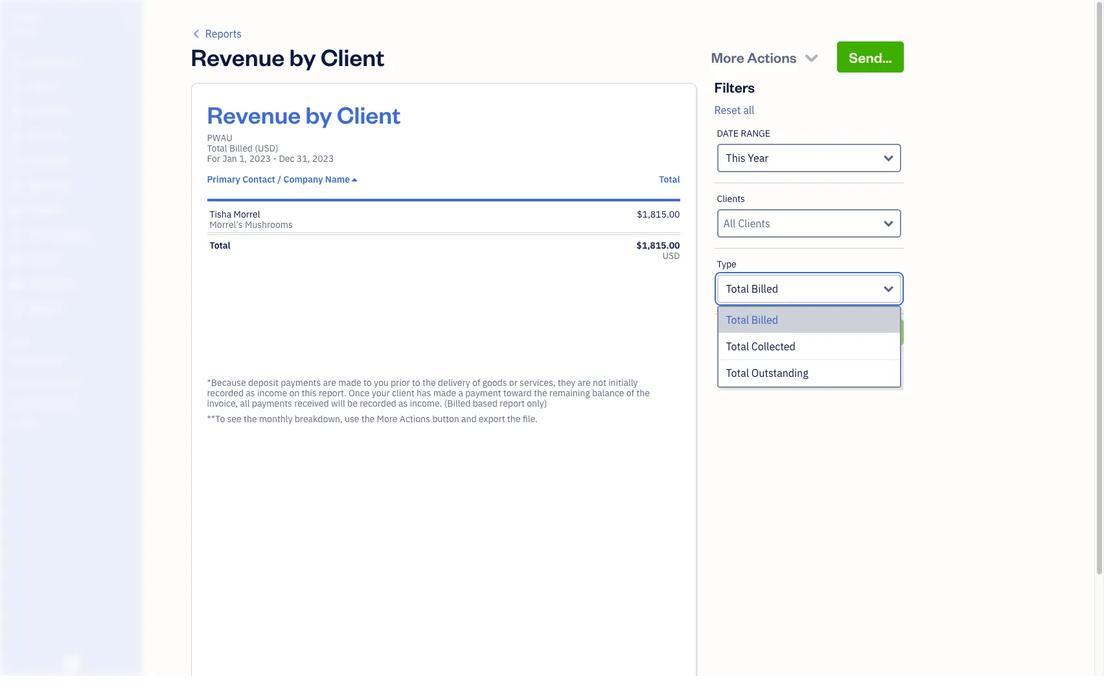 Task type: vqa. For each thing, say whether or not it's contained in the screenshot.
MORREL at the left top of the page
yes



Task type: describe. For each thing, give the bounding box(es) containing it.
prior
[[391, 377, 410, 389]]

client
[[392, 387, 415, 399]]

filters
[[714, 78, 755, 96]]

dashboard image
[[8, 56, 24, 69]]

company
[[284, 174, 323, 185]]

services,
[[520, 377, 556, 389]]

balance
[[592, 387, 624, 399]]

1,
[[239, 153, 247, 165]]

name
[[325, 174, 350, 185]]

money image
[[8, 253, 24, 266]]

report image
[[8, 303, 24, 316]]

total collected
[[726, 340, 796, 353]]

remaining
[[549, 387, 590, 399]]

revenue for revenue by client
[[191, 41, 285, 72]]

the right toward
[[534, 387, 547, 399]]

usd inside revenue by client pwau total billed ( usd ) for jan 1, 2023 - dec 31, 2023
[[258, 143, 275, 154]]

Date Range field
[[717, 144, 901, 172]]

**to
[[207, 413, 225, 425]]

0 horizontal spatial made
[[338, 377, 361, 389]]

client image
[[8, 81, 24, 94]]

more actions button
[[699, 41, 832, 73]]

contact
[[242, 174, 275, 185]]

outstanding
[[752, 367, 808, 380]]

report.
[[319, 387, 346, 399]]

client for revenue by client
[[321, 41, 384, 72]]

$1,815.00 for $1,815.00
[[637, 209, 680, 220]]

the right balance
[[636, 387, 650, 399]]

only)
[[527, 398, 547, 409]]

deposit
[[248, 377, 279, 389]]

total inside sales type field
[[726, 283, 749, 295]]

export
[[479, 413, 505, 425]]

toward
[[503, 387, 532, 399]]

this
[[302, 387, 317, 399]]

reports button
[[191, 26, 242, 41]]

$1,815.00 usd
[[636, 240, 680, 262]]

billed for sales type field
[[752, 283, 778, 295]]

year
[[748, 152, 769, 165]]

2 are from the left
[[578, 377, 591, 389]]

1 horizontal spatial as
[[398, 398, 408, 409]]

jan
[[222, 153, 237, 165]]

31,
[[297, 153, 310, 165]]

billed for list box containing total billed
[[752, 314, 778, 327]]

company name link
[[284, 174, 357, 185]]

tisha
[[210, 209, 231, 220]]

estimate image
[[8, 106, 24, 119]]

send…
[[849, 48, 892, 66]]

all inside reset all button
[[743, 104, 754, 117]]

invoice,
[[207, 398, 238, 409]]

total collected option
[[718, 334, 900, 360]]

total link
[[659, 174, 680, 185]]

reset all button
[[714, 102, 754, 118]]

1 horizontal spatial of
[[626, 387, 634, 399]]

All Clients search field
[[723, 216, 884, 231]]

chevronleft image
[[191, 26, 203, 41]]

invoice image
[[8, 130, 24, 143]]

will
[[331, 398, 345, 409]]

a
[[458, 387, 463, 399]]

)
[[275, 143, 278, 154]]

revenue by client pwau total billed ( usd ) for jan 1, 2023 - dec 31, 2023
[[207, 99, 401, 165]]

company name
[[284, 174, 350, 185]]

received
[[294, 398, 329, 409]]

1 vertical spatial payments
[[252, 398, 292, 409]]

chevrondown image
[[803, 48, 820, 66]]

on
[[289, 387, 299, 399]]

2 2023 from the left
[[312, 153, 334, 165]]

freshbooks image
[[61, 656, 82, 671]]

$1,815.00 for $1,815.00 usd
[[636, 240, 680, 251]]

morrel
[[234, 209, 260, 220]]

dec
[[279, 153, 295, 165]]

1 are from the left
[[323, 377, 336, 389]]

more inside the *because deposit payments are made to you prior to the delivery of goods or services, they are not initially recorded as income on this report. once your client has made a payment toward the remaining balance of the invoice, all payments received will be recorded as income. (billed based report only) **to see the monthly breakdown, use the more actions button and export the file.
[[377, 413, 398, 425]]

and
[[461, 413, 477, 425]]

revenue by client
[[191, 41, 384, 72]]

project image
[[8, 204, 24, 217]]

report
[[500, 398, 525, 409]]

primary contact /
[[207, 174, 284, 185]]

main element
[[0, 0, 175, 676]]

tisha morrel morrel's mushrooms
[[210, 209, 293, 231]]

based
[[473, 398, 497, 409]]

goods
[[482, 377, 507, 389]]

breakdown,
[[295, 413, 343, 425]]

billed inside revenue by client pwau total billed ( usd ) for jan 1, 2023 - dec 31, 2023
[[229, 143, 253, 154]]

initially
[[608, 377, 638, 389]]

mushrooms
[[245, 219, 293, 231]]

(billed
[[444, 398, 471, 409]]

pwau inside the main element
[[10, 12, 40, 25]]

reset
[[714, 104, 741, 117]]

apps image
[[10, 336, 139, 346]]

button
[[432, 413, 459, 425]]

timer image
[[8, 229, 24, 242]]

type element
[[714, 249, 904, 388]]

range
[[741, 128, 770, 139]]



Task type: locate. For each thing, give the bounding box(es) containing it.
reports
[[205, 27, 242, 40]]

1 horizontal spatial usd
[[662, 250, 680, 262]]

be
[[347, 398, 358, 409]]

not
[[593, 377, 606, 389]]

revenue down reports
[[191, 41, 285, 72]]

1 horizontal spatial recorded
[[360, 398, 396, 409]]

delivery
[[438, 377, 470, 389]]

1 vertical spatial total billed
[[726, 314, 778, 327]]

team members image
[[10, 356, 139, 367]]

0 vertical spatial billed
[[229, 143, 253, 154]]

*because deposit payments are made to you prior to the delivery of goods or services, they are not initially recorded as income on this report. once your client has made a payment toward the remaining balance of the invoice, all payments received will be recorded as income. (billed based report only) **to see the monthly breakdown, use the more actions button and export the file.
[[207, 377, 650, 425]]

1 horizontal spatial more
[[711, 48, 744, 66]]

billed inside option
[[752, 314, 778, 327]]

recorded
[[207, 387, 244, 399], [360, 398, 396, 409]]

close button
[[714, 319, 840, 345]]

2023
[[249, 153, 271, 165], [312, 153, 334, 165]]

for
[[207, 153, 220, 165]]

this
[[726, 152, 745, 165]]

recorded up see on the left bottom
[[207, 387, 244, 399]]

reset all
[[714, 104, 754, 117]]

as
[[246, 387, 255, 399], [398, 398, 408, 409]]

0 horizontal spatial more
[[377, 413, 398, 425]]

actions inside the *because deposit payments are made to you prior to the delivery of goods or services, they are not initially recorded as income on this report. once your client has made a payment toward the remaining balance of the invoice, all payments received will be recorded as income. (billed based report only) **to see the monthly breakdown, use the more actions button and export the file.
[[400, 413, 430, 425]]

the right see on the left bottom
[[244, 413, 257, 425]]

1 vertical spatial by
[[305, 99, 332, 130]]

the down 'report'
[[507, 413, 521, 425]]

made
[[338, 377, 361, 389], [433, 387, 456, 399]]

1 vertical spatial revenue
[[207, 99, 301, 130]]

items and services image
[[10, 377, 139, 387]]

recorded down you
[[360, 398, 396, 409]]

to
[[363, 377, 372, 389], [412, 377, 420, 389]]

1 horizontal spatial 2023
[[312, 153, 334, 165]]

total inside revenue by client pwau total billed ( usd ) for jan 1, 2023 - dec 31, 2023
[[207, 143, 227, 154]]

payments up received
[[281, 377, 321, 389]]

are left the not at right
[[578, 377, 591, 389]]

has
[[417, 387, 431, 399]]

1 vertical spatial billed
[[752, 283, 778, 295]]

1 horizontal spatial are
[[578, 377, 591, 389]]

1 to from the left
[[363, 377, 372, 389]]

1 vertical spatial all
[[240, 398, 250, 409]]

actions down income.
[[400, 413, 430, 425]]

all up see on the left bottom
[[240, 398, 250, 409]]

payments up 'monthly'
[[252, 398, 292, 409]]

total billed up total collected at right bottom
[[726, 314, 778, 327]]

1 2023 from the left
[[249, 153, 271, 165]]

0 vertical spatial payments
[[281, 377, 321, 389]]

2023 right 31,
[[312, 153, 334, 165]]

more inside dropdown button
[[711, 48, 744, 66]]

payment image
[[8, 155, 24, 168]]

0 vertical spatial total billed
[[726, 283, 778, 295]]

total billed for sales type field
[[726, 283, 778, 295]]

client
[[321, 41, 384, 72], [337, 99, 401, 130]]

income
[[257, 387, 287, 399]]

0 horizontal spatial all
[[240, 398, 250, 409]]

made up be
[[338, 377, 361, 389]]

payment
[[465, 387, 501, 399]]

client for revenue by client pwau total billed ( usd ) for jan 1, 2023 - dec 31, 2023
[[337, 99, 401, 130]]

bank connections image
[[10, 398, 139, 408]]

0 vertical spatial more
[[711, 48, 744, 66]]

0 vertical spatial usd
[[258, 143, 275, 154]]

usd left dec
[[258, 143, 275, 154]]

as down the prior
[[398, 398, 408, 409]]

billed up close at the right of the page
[[752, 283, 778, 295]]

settings image
[[10, 419, 139, 429]]

pwau owner
[[10, 12, 40, 36]]

0 horizontal spatial pwau
[[10, 12, 40, 25]]

2 vertical spatial billed
[[752, 314, 778, 327]]

of left goods
[[472, 377, 480, 389]]

the right the use
[[361, 413, 375, 425]]

1 horizontal spatial pwau
[[207, 132, 232, 144]]

-
[[273, 153, 277, 165]]

clients
[[717, 193, 745, 205]]

usd left type at the right
[[662, 250, 680, 262]]

they
[[558, 377, 576, 389]]

0 vertical spatial revenue
[[191, 41, 285, 72]]

pwau up for
[[207, 132, 232, 144]]

by inside revenue by client pwau total billed ( usd ) for jan 1, 2023 - dec 31, 2023
[[305, 99, 332, 130]]

send… button
[[837, 41, 904, 73]]

0 vertical spatial $1,815.00
[[637, 209, 680, 220]]

are
[[323, 377, 336, 389], [578, 377, 591, 389]]

total billed down type at the right
[[726, 283, 778, 295]]

client inside revenue by client pwau total billed ( usd ) for jan 1, 2023 - dec 31, 2023
[[337, 99, 401, 130]]

to left you
[[363, 377, 372, 389]]

1 total billed from the top
[[726, 283, 778, 295]]

chart image
[[8, 278, 24, 291]]

all right reset
[[743, 104, 754, 117]]

list box inside type element
[[718, 307, 900, 387]]

Sales Type field
[[717, 275, 901, 303]]

to right the prior
[[412, 377, 420, 389]]

this year
[[726, 152, 769, 165]]

1 horizontal spatial to
[[412, 377, 420, 389]]

billed left (
[[229, 143, 253, 154]]

1 vertical spatial pwau
[[207, 132, 232, 144]]

total outstanding
[[726, 367, 808, 380]]

*because
[[207, 377, 246, 389]]

0 horizontal spatial recorded
[[207, 387, 244, 399]]

total billed option
[[718, 307, 900, 334]]

by
[[289, 41, 316, 72], [305, 99, 332, 130]]

are up will
[[323, 377, 336, 389]]

revenue up (
[[207, 99, 301, 130]]

close
[[762, 325, 793, 340]]

by for revenue by client pwau total billed ( usd ) for jan 1, 2023 - dec 31, 2023
[[305, 99, 332, 130]]

date range
[[717, 128, 770, 139]]

payments
[[281, 377, 321, 389], [252, 398, 292, 409]]

1 vertical spatial $1,815.00
[[636, 240, 680, 251]]

as left income in the bottom left of the page
[[246, 387, 255, 399]]

1 horizontal spatial actions
[[747, 48, 797, 66]]

pwau
[[10, 12, 40, 25], [207, 132, 232, 144]]

0 horizontal spatial are
[[323, 377, 336, 389]]

0 vertical spatial client
[[321, 41, 384, 72]]

monthly
[[259, 413, 293, 425]]

clients element
[[714, 183, 904, 249]]

made left a
[[433, 387, 456, 399]]

0 vertical spatial by
[[289, 41, 316, 72]]

2 to from the left
[[412, 377, 420, 389]]

0 horizontal spatial usd
[[258, 143, 275, 154]]

actions left chevrondown image
[[747, 48, 797, 66]]

2023 left -
[[249, 153, 271, 165]]

caretup image
[[352, 174, 357, 185]]

you
[[374, 377, 389, 389]]

more
[[711, 48, 744, 66], [377, 413, 398, 425]]

1 vertical spatial client
[[337, 99, 401, 130]]

total billed inside sales type field
[[726, 283, 778, 295]]

list box
[[718, 307, 900, 387]]

1 vertical spatial actions
[[400, 413, 430, 425]]

1 horizontal spatial made
[[433, 387, 456, 399]]

(
[[255, 143, 258, 154]]

0 vertical spatial pwau
[[10, 12, 40, 25]]

0 horizontal spatial of
[[472, 377, 480, 389]]

your
[[372, 387, 390, 399]]

/
[[277, 174, 281, 185]]

0 horizontal spatial to
[[363, 377, 372, 389]]

total outstanding option
[[718, 360, 900, 387]]

more down 'your'
[[377, 413, 398, 425]]

date range element
[[714, 118, 904, 183]]

see
[[227, 413, 242, 425]]

total
[[207, 143, 227, 154], [659, 174, 680, 185], [210, 240, 230, 251], [726, 283, 749, 295], [726, 314, 749, 327], [726, 340, 749, 353], [726, 367, 749, 380]]

owner
[[10, 26, 34, 36]]

1 horizontal spatial all
[[743, 104, 754, 117]]

income.
[[410, 398, 442, 409]]

all
[[743, 104, 754, 117], [240, 398, 250, 409]]

0 horizontal spatial 2023
[[249, 153, 271, 165]]

of right balance
[[626, 387, 634, 399]]

total billed inside option
[[726, 314, 778, 327]]

2 total billed from the top
[[726, 314, 778, 327]]

primary
[[207, 174, 240, 185]]

primary contact link
[[207, 174, 277, 185]]

all inside the *because deposit payments are made to you prior to the delivery of goods or services, they are not initially recorded as income on this report. once your client has made a payment toward the remaining balance of the invoice, all payments received will be recorded as income. (billed based report only) **to see the monthly breakdown, use the more actions button and export the file.
[[240, 398, 250, 409]]

$1,815.00
[[637, 209, 680, 220], [636, 240, 680, 251]]

more up filters
[[711, 48, 744, 66]]

list box containing total billed
[[718, 307, 900, 387]]

once
[[349, 387, 370, 399]]

morrel's
[[210, 219, 243, 231]]

total billed for list box containing total billed
[[726, 314, 778, 327]]

billed inside sales type field
[[752, 283, 778, 295]]

0 vertical spatial actions
[[747, 48, 797, 66]]

usd inside $1,815.00 usd
[[662, 250, 680, 262]]

or
[[509, 377, 518, 389]]

1 vertical spatial usd
[[662, 250, 680, 262]]

usd
[[258, 143, 275, 154], [662, 250, 680, 262]]

revenue inside revenue by client pwau total billed ( usd ) for jan 1, 2023 - dec 31, 2023
[[207, 99, 301, 130]]

type
[[717, 259, 737, 270]]

pwau up owner
[[10, 12, 40, 25]]

use
[[345, 413, 359, 425]]

the up income.
[[422, 377, 436, 389]]

pwau inside revenue by client pwau total billed ( usd ) for jan 1, 2023 - dec 31, 2023
[[207, 132, 232, 144]]

0 horizontal spatial actions
[[400, 413, 430, 425]]

expense image
[[8, 179, 24, 192]]

actions inside 'more actions' dropdown button
[[747, 48, 797, 66]]

collected
[[752, 340, 796, 353]]

by for revenue by client
[[289, 41, 316, 72]]

file.
[[523, 413, 538, 425]]

the
[[422, 377, 436, 389], [534, 387, 547, 399], [636, 387, 650, 399], [244, 413, 257, 425], [361, 413, 375, 425], [507, 413, 521, 425]]

revenue for revenue by client pwau total billed ( usd ) for jan 1, 2023 - dec 31, 2023
[[207, 99, 301, 130]]

0 vertical spatial all
[[743, 104, 754, 117]]

1 vertical spatial more
[[377, 413, 398, 425]]

0 horizontal spatial as
[[246, 387, 255, 399]]

actions
[[747, 48, 797, 66], [400, 413, 430, 425]]

more actions
[[711, 48, 797, 66]]

billed up total collected at right bottom
[[752, 314, 778, 327]]

date
[[717, 128, 739, 139]]



